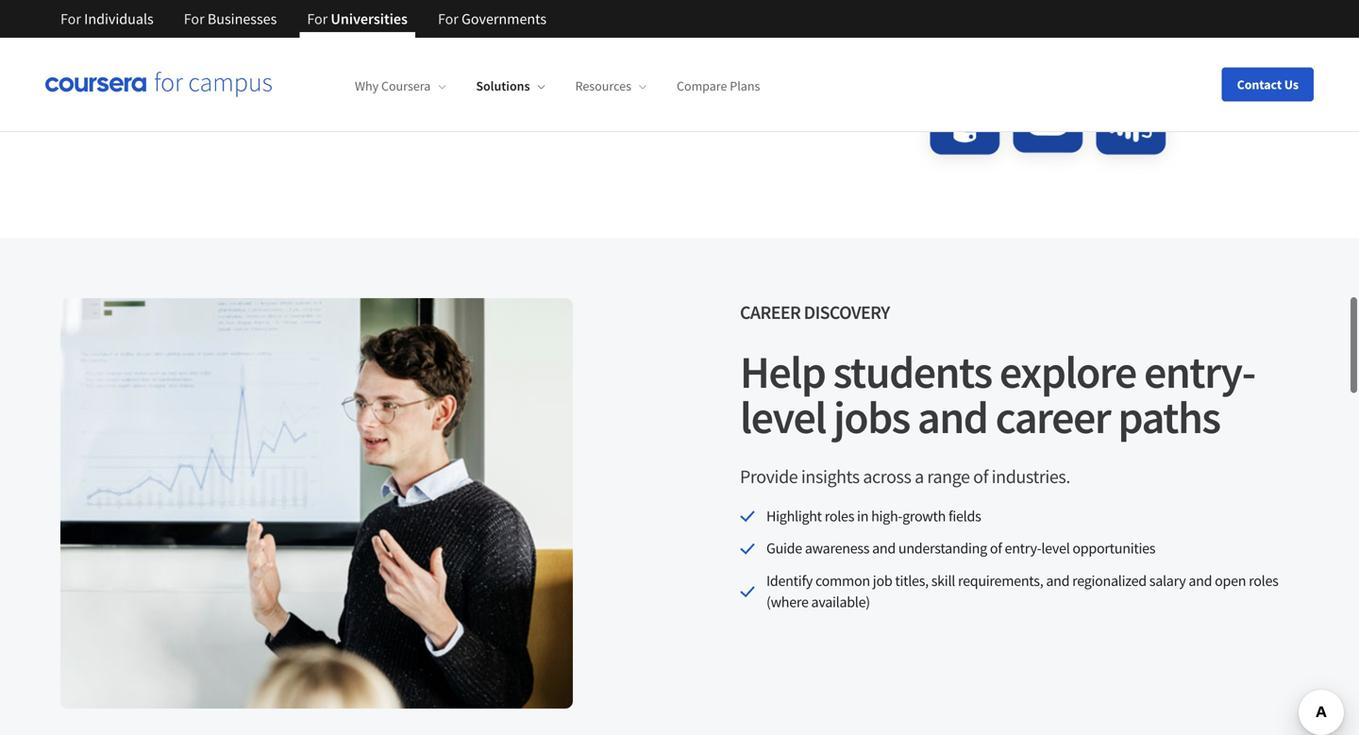 Task type: locate. For each thing, give the bounding box(es) containing it.
0 horizontal spatial roles
[[825, 507, 854, 526]]

learn
[[60, 34, 98, 53]]

why coursera link
[[355, 78, 446, 95]]

and left the regionalized
[[1046, 572, 1070, 591]]

open
[[1215, 572, 1246, 591]]

for left universities
[[307, 9, 328, 28]]

governments
[[462, 9, 547, 28]]

1 vertical spatial roles
[[1249, 572, 1279, 591]]

contact us
[[1237, 76, 1299, 93]]

opportunities
[[1073, 539, 1156, 558]]

0 vertical spatial of
[[973, 465, 988, 488]]

for governments
[[438, 9, 547, 28]]

for up learn
[[60, 9, 81, 28]]

of right range
[[973, 465, 988, 488]]

coursera for campus image
[[45, 71, 272, 98]]

identify common job titles, skill requirements, and regionalized salary and open roles (where available)
[[767, 572, 1279, 612]]

for left governments
[[438, 9, 459, 28]]

industries.
[[992, 465, 1071, 488]]

4 for from the left
[[438, 9, 459, 28]]

range
[[927, 465, 970, 488]]

compare plans link
[[677, 78, 760, 95]]

level up provide
[[740, 389, 826, 445]]

for for individuals
[[60, 9, 81, 28]]

0 horizontal spatial level
[[740, 389, 826, 445]]

entry- inside help students explore entry- level jobs and career paths
[[1144, 343, 1255, 400]]

1 horizontal spatial of
[[990, 539, 1002, 558]]

roles right the open
[[1249, 572, 1279, 591]]

2 for from the left
[[184, 9, 205, 28]]

highlight
[[767, 507, 822, 526]]

guide
[[767, 539, 802, 558]]

learn more link
[[45, 21, 177, 66]]

and up job
[[872, 539, 896, 558]]

for
[[60, 9, 81, 28], [184, 9, 205, 28], [307, 9, 328, 28], [438, 9, 459, 28]]

1 horizontal spatial entry-
[[1144, 343, 1255, 400]]

0 vertical spatial entry-
[[1144, 343, 1255, 400]]

entry-
[[1144, 343, 1255, 400], [1005, 539, 1042, 558]]

level up identify common job titles, skill requirements, and regionalized salary and open roles (where available)
[[1042, 539, 1070, 558]]

(where
[[767, 593, 809, 612]]

salary
[[1150, 572, 1186, 591]]

growth
[[903, 507, 946, 526]]

titles,
[[895, 572, 929, 591]]

discovery
[[804, 300, 890, 324]]

roles left in
[[825, 507, 854, 526]]

roles
[[825, 507, 854, 526], [1249, 572, 1279, 591]]

1 horizontal spatial level
[[1042, 539, 1070, 558]]

a
[[915, 465, 924, 488]]

0 vertical spatial level
[[740, 389, 826, 445]]

0 horizontal spatial entry-
[[1005, 539, 1042, 558]]

of up "requirements," on the bottom right of the page
[[990, 539, 1002, 558]]

fields
[[949, 507, 981, 526]]

common
[[816, 572, 870, 591]]

learn more
[[60, 34, 135, 53]]

across
[[863, 465, 911, 488]]

level inside help students explore entry- level jobs and career paths
[[740, 389, 826, 445]]

explore
[[1000, 343, 1136, 400]]

compare plans
[[677, 78, 760, 95]]

and
[[918, 389, 988, 445], [872, 539, 896, 558], [1046, 572, 1070, 591], [1189, 572, 1212, 591]]

career
[[740, 300, 801, 324]]

1 for from the left
[[60, 9, 81, 28]]

3 for from the left
[[307, 9, 328, 28]]

individuals
[[84, 9, 154, 28]]

level
[[740, 389, 826, 445], [1042, 539, 1070, 558]]

and up range
[[918, 389, 988, 445]]

1 horizontal spatial roles
[[1249, 572, 1279, 591]]

1 vertical spatial of
[[990, 539, 1002, 558]]

for for governments
[[438, 9, 459, 28]]

for left businesses
[[184, 9, 205, 28]]

provide
[[740, 465, 798, 488]]

0 horizontal spatial of
[[973, 465, 988, 488]]

why coursera
[[355, 78, 431, 95]]

jobs
[[834, 389, 910, 445]]

of
[[973, 465, 988, 488], [990, 539, 1002, 558]]



Task type: describe. For each thing, give the bounding box(es) containing it.
businesses
[[208, 9, 277, 28]]

identify
[[767, 572, 813, 591]]

awareness
[[805, 539, 870, 558]]

more
[[101, 34, 135, 53]]

high-
[[871, 507, 903, 526]]

requirements,
[[958, 572, 1044, 591]]

plans
[[730, 78, 760, 95]]

paths
[[1118, 389, 1220, 445]]

for universities
[[307, 9, 408, 28]]

solutions link
[[476, 78, 545, 95]]

students
[[833, 343, 992, 400]]

0 vertical spatial roles
[[825, 507, 854, 526]]

contact us button
[[1222, 68, 1314, 101]]

resources link
[[575, 78, 647, 95]]

universities
[[331, 9, 408, 28]]

job
[[873, 572, 893, 591]]

coursera
[[381, 78, 431, 95]]

us
[[1285, 76, 1299, 93]]

for individuals
[[60, 9, 154, 28]]

skill
[[932, 572, 955, 591]]

regionalized
[[1073, 572, 1147, 591]]

help
[[740, 343, 826, 400]]

1 vertical spatial entry-
[[1005, 539, 1042, 558]]

c4c ca career discovery image
[[60, 298, 573, 709]]

career
[[996, 389, 1111, 445]]

understanding
[[899, 539, 987, 558]]

contact
[[1237, 76, 1282, 93]]

highlight roles in high-growth fields
[[767, 507, 981, 526]]

help students explore entry- level jobs and career paths
[[740, 343, 1255, 445]]

and inside help students explore entry- level jobs and career paths
[[918, 389, 988, 445]]

guide awareness and understanding of entry-level opportunities
[[767, 539, 1156, 558]]

for businesses
[[184, 9, 277, 28]]

banner navigation
[[45, 0, 562, 38]]

why
[[355, 78, 379, 95]]

in
[[857, 507, 869, 526]]

compare
[[677, 78, 727, 95]]

roles inside identify common job titles, skill requirements, and regionalized salary and open roles (where available)
[[1249, 572, 1279, 591]]

provide insights across a range of industries.
[[740, 465, 1071, 488]]

1 vertical spatial level
[[1042, 539, 1070, 558]]

for for businesses
[[184, 9, 205, 28]]

resources
[[575, 78, 632, 95]]

available)
[[811, 593, 870, 612]]

career discovery
[[740, 300, 890, 324]]

insights
[[801, 465, 860, 488]]

and left the open
[[1189, 572, 1212, 591]]

solutions
[[476, 78, 530, 95]]

for for universities
[[307, 9, 328, 28]]



Task type: vqa. For each thing, say whether or not it's contained in the screenshot.
Universities For
yes



